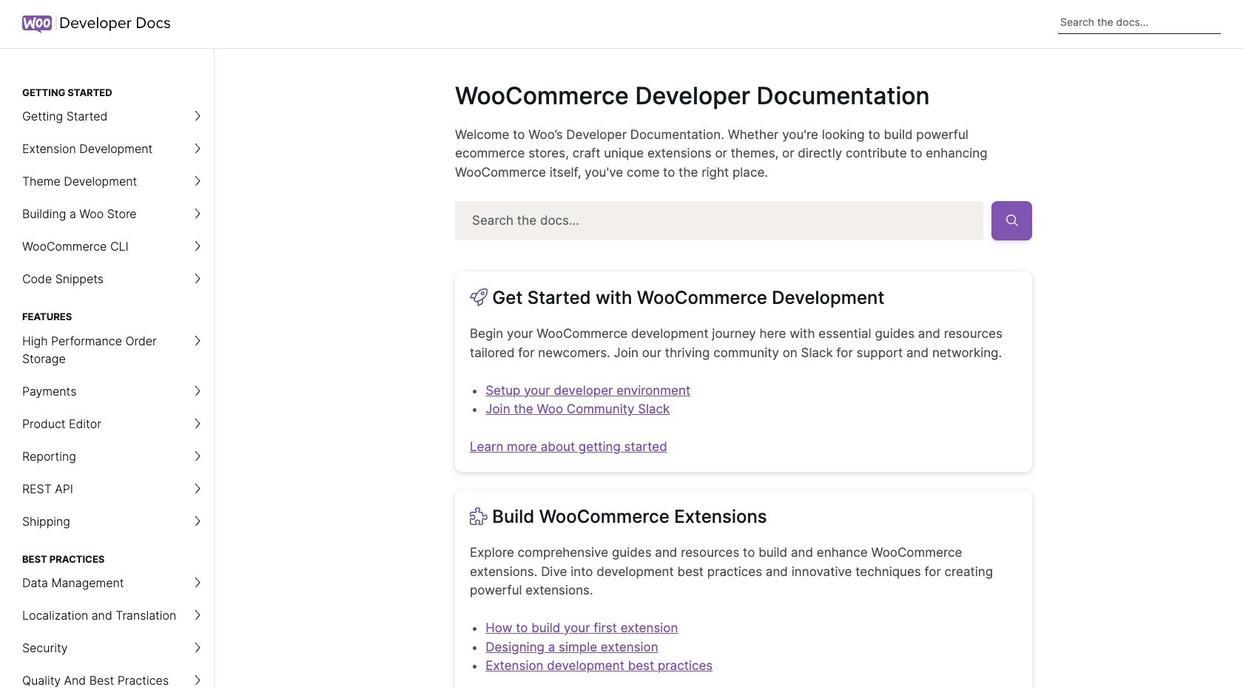 Task type: locate. For each thing, give the bounding box(es) containing it.
1 vertical spatial none search field
[[455, 201, 1033, 240]]

None search field
[[1058, 11, 1221, 34], [455, 201, 1033, 240]]

light image
[[470, 289, 488, 306], [470, 508, 488, 526]]

1 horizontal spatial none search field
[[1058, 11, 1221, 34]]

2 light image from the top
[[470, 508, 488, 526]]

0 vertical spatial light image
[[470, 289, 488, 306]]

search search field
[[1058, 11, 1221, 34]]

0 vertical spatial none search field
[[1058, 11, 1221, 34]]

0 horizontal spatial none search field
[[455, 201, 1033, 240]]

none search field search
[[1058, 11, 1221, 34]]

1 light image from the top
[[470, 289, 488, 306]]

1 vertical spatial light image
[[470, 508, 488, 526]]



Task type: vqa. For each thing, say whether or not it's contained in the screenshot.
search field to the top
yes



Task type: describe. For each thing, give the bounding box(es) containing it.
none search field search the docs…
[[455, 201, 1033, 240]]

Search the docs… search field
[[455, 201, 984, 240]]



